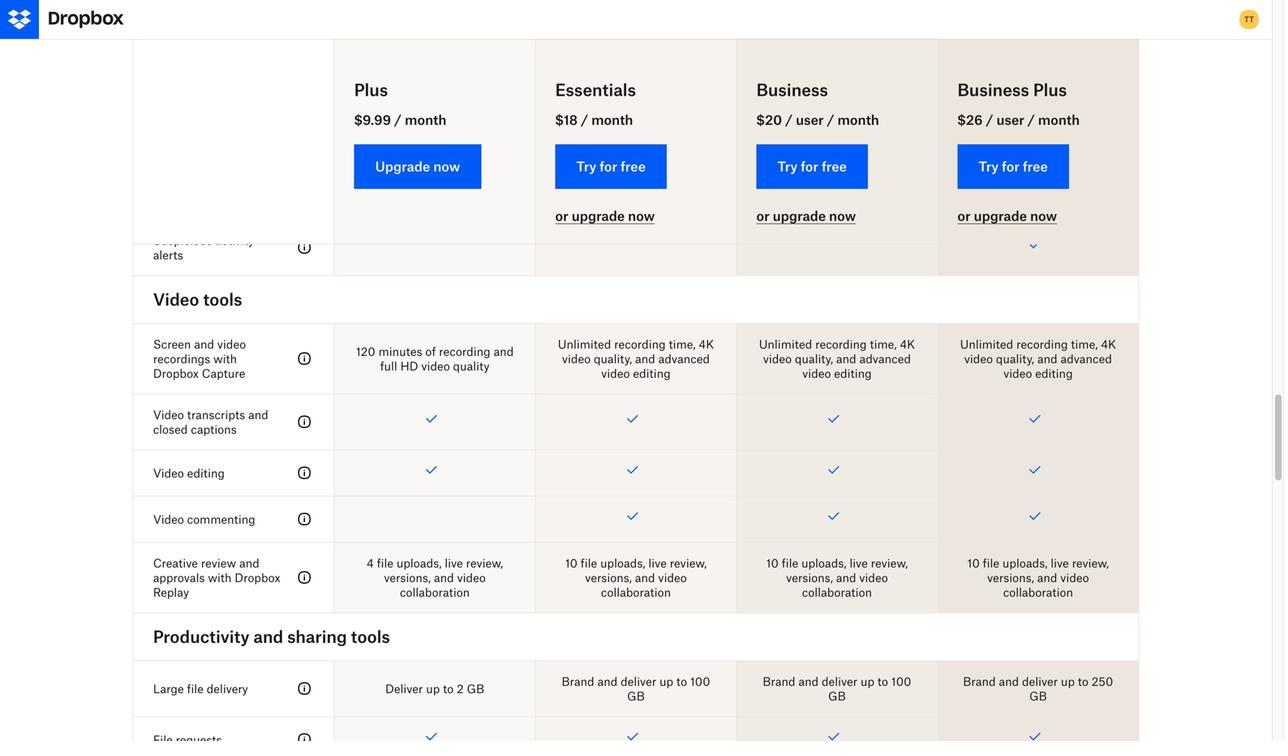 Task type: locate. For each thing, give the bounding box(es) containing it.
1 horizontal spatial advanced
[[860, 352, 911, 366]]

1 or upgrade now from the left
[[556, 208, 655, 224]]

deliver
[[621, 675, 657, 689], [822, 675, 858, 689], [1023, 675, 1058, 689]]

1 live from the left
[[445, 557, 463, 570]]

full
[[380, 359, 398, 373]]

3 try for free from the left
[[979, 159, 1048, 174]]

try for free down $18 / month
[[577, 159, 646, 174]]

2 time, from the left
[[870, 338, 897, 351]]

try for free down $26 / user / month
[[979, 159, 1048, 174]]

2 horizontal spatial free
[[1023, 159, 1048, 174]]

upgrade for or upgrade now link related to 3rd "try for free" link from the left
[[974, 208, 1028, 224]]

1 / from the left
[[394, 112, 402, 128]]

0 horizontal spatial free
[[621, 159, 646, 174]]

for down $18 / month
[[600, 159, 618, 174]]

4 / from the left
[[827, 112, 835, 128]]

0 horizontal spatial quality,
[[594, 352, 632, 366]]

2 horizontal spatial deliver
[[1023, 675, 1058, 689]]

review,
[[466, 557, 503, 570], [670, 557, 707, 570], [871, 557, 908, 570], [1073, 557, 1110, 570]]

0 horizontal spatial business
[[757, 80, 829, 100]]

user for $20
[[796, 112, 824, 128]]

video tools
[[153, 290, 242, 310]]

or
[[556, 208, 569, 224], [757, 208, 770, 224], [958, 208, 971, 224]]

video inside screen and video recordings with dropbox capture
[[217, 338, 246, 351]]

free
[[621, 159, 646, 174], [822, 159, 847, 174], [1023, 159, 1048, 174]]

versions, inside 4 file uploads, live review, versions, and video collaboration
[[384, 571, 431, 585]]

replay
[[153, 586, 189, 600]]

0 horizontal spatial for
[[600, 159, 618, 174]]

2 100 from the left
[[892, 675, 912, 689]]

1 horizontal spatial tools
[[351, 627, 390, 647]]

uploads,
[[397, 557, 442, 570], [601, 557, 646, 570], [802, 557, 847, 570], [1003, 557, 1048, 570]]

1 upgrade from the left
[[572, 208, 625, 224]]

minutes
[[379, 345, 423, 359]]

1 quality, from the left
[[594, 352, 632, 366]]

to inside brand and deliver up to 250 gb
[[1078, 675, 1089, 689]]

or upgrade now link for second "try for free" link
[[757, 208, 856, 224]]

dropbox
[[153, 367, 199, 381], [235, 571, 280, 585]]

free down $20 / user / month
[[822, 159, 847, 174]]

tools
[[203, 290, 242, 310], [351, 627, 390, 647]]

4 uploads, from the left
[[1003, 557, 1048, 570]]

file inside 4 file uploads, live review, versions, and video collaboration
[[377, 557, 394, 570]]

0 horizontal spatial plus
[[354, 80, 388, 100]]

review
[[201, 557, 236, 570]]

1 review, from the left
[[466, 557, 503, 570]]

business for business
[[757, 80, 829, 100]]

1 or from the left
[[556, 208, 569, 224]]

1 100 from the left
[[691, 675, 711, 689]]

2 horizontal spatial or upgrade now
[[958, 208, 1058, 224]]

0 horizontal spatial brand
[[562, 675, 595, 689]]

screen and video recordings with dropbox capture
[[153, 338, 246, 381]]

0 horizontal spatial user
[[796, 112, 824, 128]]

1 video from the top
[[153, 290, 199, 310]]

dropbox down "review"
[[235, 571, 280, 585]]

0 horizontal spatial upgrade
[[572, 208, 625, 224]]

video down closed
[[153, 467, 184, 480]]

2 versions, from the left
[[585, 571, 632, 585]]

now
[[434, 159, 460, 174], [628, 208, 655, 224], [829, 208, 856, 224], [1031, 208, 1058, 224]]

3 standard image from the top
[[295, 510, 315, 529]]

tools right sharing at bottom left
[[351, 627, 390, 647]]

3 unlimited from the left
[[961, 338, 1014, 351]]

$9.99
[[354, 112, 391, 128]]

2 horizontal spatial for
[[1002, 159, 1020, 174]]

10
[[565, 557, 578, 570], [767, 557, 779, 570], [968, 557, 980, 570]]

creative
[[153, 557, 198, 570]]

0 horizontal spatial 10
[[565, 557, 578, 570]]

with down "review"
[[208, 571, 232, 585]]

file
[[377, 557, 394, 570], [581, 557, 598, 570], [782, 557, 799, 570], [983, 557, 1000, 570], [187, 682, 204, 696]]

user
[[796, 112, 824, 128], [997, 112, 1025, 128]]

2 horizontal spatial unlimited recording time, 4k video quality, and advanced video editing
[[961, 338, 1117, 381]]

standard image
[[295, 238, 315, 258], [295, 349, 315, 369], [295, 680, 315, 699]]

dropbox for and
[[153, 367, 199, 381]]

2 business from the left
[[958, 80, 1030, 100]]

free for second "try for free" link
[[822, 159, 847, 174]]

2 try from the left
[[778, 159, 798, 174]]

1 horizontal spatial dropbox
[[235, 571, 280, 585]]

1 horizontal spatial plus
[[1034, 80, 1068, 100]]

/
[[394, 112, 402, 128], [581, 112, 589, 128], [786, 112, 793, 128], [827, 112, 835, 128], [986, 112, 994, 128], [1028, 112, 1036, 128]]

4 standard image from the top
[[295, 568, 315, 588]]

0 horizontal spatial deliver
[[621, 675, 657, 689]]

2 horizontal spatial upgrade
[[974, 208, 1028, 224]]

3 video from the top
[[153, 467, 184, 480]]

1 horizontal spatial try for free
[[778, 159, 847, 174]]

with inside creative review and approvals with dropbox replay
[[208, 571, 232, 585]]

quality,
[[594, 352, 632, 366], [795, 352, 834, 366], [996, 352, 1035, 366]]

video up creative
[[153, 513, 184, 527]]

2 standard image from the top
[[295, 464, 315, 483]]

0 vertical spatial standard image
[[295, 238, 315, 258]]

business for business plus
[[958, 80, 1030, 100]]

1 user from the left
[[796, 112, 824, 128]]

or upgrade now link
[[556, 208, 655, 224], [757, 208, 856, 224], [958, 208, 1058, 224]]

user for $26
[[997, 112, 1025, 128]]

suspicious
[[153, 234, 212, 247]]

0 vertical spatial with
[[213, 352, 237, 366]]

free for 1st "try for free" link
[[621, 159, 646, 174]]

unlimited recording time, 4k video quality, and advanced video editing
[[558, 338, 714, 381], [759, 338, 916, 381], [961, 338, 1117, 381]]

0 horizontal spatial try
[[577, 159, 597, 174]]

with inside screen and video recordings with dropbox capture
[[213, 352, 237, 366]]

1 horizontal spatial brand and deliver up to 100 gb
[[763, 675, 912, 704]]

plus up $26 / user / month
[[1034, 80, 1068, 100]]

for for 1st "try for free" link
[[600, 159, 618, 174]]

1 collaboration from the left
[[400, 586, 470, 600]]

$18
[[556, 112, 578, 128]]

2 horizontal spatial advanced
[[1061, 352, 1113, 366]]

120
[[356, 345, 376, 359]]

video editing
[[153, 467, 225, 480]]

try for free link down $18 / month
[[556, 144, 667, 189]]

video
[[153, 290, 199, 310], [153, 408, 184, 422], [153, 467, 184, 480], [153, 513, 184, 527]]

for for second "try for free" link
[[801, 159, 819, 174]]

user right $20
[[796, 112, 824, 128]]

2 quality, from the left
[[795, 352, 834, 366]]

gb
[[467, 682, 485, 696], [627, 690, 645, 704], [829, 690, 846, 704], [1030, 690, 1048, 704]]

free down $26 / user / month
[[1023, 159, 1048, 174]]

3 month from the left
[[838, 112, 880, 128]]

and inside 4 file uploads, live review, versions, and video collaboration
[[434, 571, 454, 585]]

0 horizontal spatial or
[[556, 208, 569, 224]]

brand and deliver up to 100 gb
[[562, 675, 711, 704], [763, 675, 912, 704]]

business
[[757, 80, 829, 100], [958, 80, 1030, 100]]

try for free link down $20 / user / month
[[757, 144, 868, 189]]

2 advanced from the left
[[860, 352, 911, 366]]

1 horizontal spatial unlimited
[[759, 338, 813, 351]]

1 try for free link from the left
[[556, 144, 667, 189]]

4 video from the top
[[153, 513, 184, 527]]

1 horizontal spatial for
[[801, 159, 819, 174]]

1 horizontal spatial deliver
[[822, 675, 858, 689]]

5 standard image from the top
[[295, 731, 315, 742]]

dropbox inside screen and video recordings with dropbox capture
[[153, 367, 199, 381]]

uploads, inside 4 file uploads, live review, versions, and video collaboration
[[397, 557, 442, 570]]

now for or upgrade now link corresponding to second "try for free" link
[[829, 208, 856, 224]]

3 standard image from the top
[[295, 680, 315, 699]]

1 horizontal spatial business
[[958, 80, 1030, 100]]

try for free link
[[556, 144, 667, 189], [757, 144, 868, 189], [958, 144, 1070, 189]]

3 versions, from the left
[[787, 571, 833, 585]]

3 upgrade from the left
[[974, 208, 1028, 224]]

1 horizontal spatial unlimited recording time, 4k video quality, and advanced video editing
[[759, 338, 916, 381]]

2 or from the left
[[757, 208, 770, 224]]

1 horizontal spatial try
[[778, 159, 798, 174]]

brand
[[562, 675, 595, 689], [763, 675, 796, 689], [964, 675, 996, 689]]

large
[[153, 682, 184, 696]]

2 horizontal spatial time,
[[1072, 338, 1098, 351]]

screen
[[153, 338, 191, 351]]

or for or upgrade now link for 1st "try for free" link
[[556, 208, 569, 224]]

3 for from the left
[[1002, 159, 1020, 174]]

and
[[194, 338, 214, 351], [494, 345, 514, 359], [635, 352, 656, 366], [837, 352, 857, 366], [1038, 352, 1058, 366], [248, 408, 268, 422], [239, 557, 260, 570], [434, 571, 454, 585], [635, 571, 655, 585], [837, 571, 857, 585], [1038, 571, 1058, 585], [254, 627, 283, 647], [598, 675, 618, 689], [799, 675, 819, 689], [999, 675, 1019, 689]]

3 or from the left
[[958, 208, 971, 224]]

tt
[[1245, 14, 1255, 24]]

try for free for 3rd "try for free" link from the left
[[979, 159, 1048, 174]]

2 brand and deliver up to 100 gb from the left
[[763, 675, 912, 704]]

0 horizontal spatial 100
[[691, 675, 711, 689]]

0 horizontal spatial dropbox
[[153, 367, 199, 381]]

or upgrade now link for 1st "try for free" link
[[556, 208, 655, 224]]

user down business plus
[[997, 112, 1025, 128]]

time,
[[669, 338, 696, 351], [870, 338, 897, 351], [1072, 338, 1098, 351]]

video commenting
[[153, 513, 255, 527]]

1 for from the left
[[600, 159, 618, 174]]

0 horizontal spatial advanced
[[659, 352, 710, 366]]

standard image left 120
[[295, 349, 315, 369]]

activity
[[215, 234, 254, 247]]

and inside brand and deliver up to 250 gb
[[999, 675, 1019, 689]]

try for free down $20 / user / month
[[778, 159, 847, 174]]

0 horizontal spatial unlimited recording time, 4k video quality, and advanced video editing
[[558, 338, 714, 381]]

4k
[[699, 338, 714, 351], [900, 338, 916, 351], [1102, 338, 1117, 351]]

1 vertical spatial with
[[208, 571, 232, 585]]

upgrade
[[572, 208, 625, 224], [773, 208, 826, 224], [974, 208, 1028, 224]]

2 horizontal spatial or upgrade now link
[[958, 208, 1058, 224]]

not included image
[[335, 16, 535, 61], [536, 16, 736, 61], [335, 62, 535, 117], [536, 62, 736, 117], [335, 118, 535, 163], [536, 118, 736, 163], [737, 118, 938, 163], [335, 164, 535, 219], [536, 164, 736, 219], [737, 164, 938, 219], [335, 220, 535, 275], [536, 220, 736, 275], [737, 220, 938, 275], [335, 497, 535, 542]]

0 horizontal spatial unlimited
[[558, 338, 611, 351]]

2 vertical spatial standard image
[[295, 680, 315, 699]]

try for free link down $26 / user / month
[[958, 144, 1070, 189]]

3 or upgrade now from the left
[[958, 208, 1058, 224]]

business plus
[[958, 80, 1068, 100]]

1 try for free from the left
[[577, 159, 646, 174]]

1 vertical spatial dropbox
[[235, 571, 280, 585]]

video up screen at the top
[[153, 290, 199, 310]]

tools down suspicious activity alerts
[[203, 290, 242, 310]]

10 file uploads, live review, versions, and video collaboration
[[565, 557, 707, 600], [767, 557, 908, 600], [968, 557, 1110, 600]]

2 horizontal spatial 10 file uploads, live review, versions, and video collaboration
[[968, 557, 1110, 600]]

2 user from the left
[[997, 112, 1025, 128]]

1 try from the left
[[577, 159, 597, 174]]

video for video tools
[[153, 290, 199, 310]]

1 uploads, from the left
[[397, 557, 442, 570]]

1 horizontal spatial 10
[[767, 557, 779, 570]]

1 horizontal spatial or
[[757, 208, 770, 224]]

try
[[577, 159, 597, 174], [778, 159, 798, 174], [979, 159, 999, 174]]

business up $20
[[757, 80, 829, 100]]

with
[[213, 352, 237, 366], [208, 571, 232, 585]]

dropbox down recordings at the top of the page
[[153, 367, 199, 381]]

$20 / user / month
[[757, 112, 880, 128]]

alerts
[[153, 248, 183, 262]]

review, inside 4 file uploads, live review, versions, and video collaboration
[[466, 557, 503, 570]]

$20
[[757, 112, 782, 128]]

with up capture
[[213, 352, 237, 366]]

2 horizontal spatial 10
[[968, 557, 980, 570]]

2 horizontal spatial quality,
[[996, 352, 1035, 366]]

3 10 file uploads, live review, versions, and video collaboration from the left
[[968, 557, 1110, 600]]

3 brand from the left
[[964, 675, 996, 689]]

versions,
[[384, 571, 431, 585], [585, 571, 632, 585], [787, 571, 833, 585], [988, 571, 1035, 585]]

brand inside brand and deliver up to 250 gb
[[964, 675, 996, 689]]

1 vertical spatial standard image
[[295, 349, 315, 369]]

and inside 'video transcripts and closed captions'
[[248, 408, 268, 422]]

5 / from the left
[[986, 112, 994, 128]]

4 month from the left
[[1039, 112, 1080, 128]]

4 versions, from the left
[[988, 571, 1035, 585]]

$18 / month
[[556, 112, 633, 128]]

$9.99 / month
[[354, 112, 447, 128]]

120 minutes of recording and full hd video quality
[[356, 345, 514, 373]]

1 standard image from the top
[[295, 238, 315, 258]]

delivery
[[207, 682, 248, 696]]

0 vertical spatial tools
[[203, 290, 242, 310]]

2 4k from the left
[[900, 338, 916, 351]]

2 / from the left
[[581, 112, 589, 128]]

2 or upgrade now link from the left
[[757, 208, 856, 224]]

2 or upgrade now from the left
[[757, 208, 856, 224]]

0 horizontal spatial time,
[[669, 338, 696, 351]]

2 upgrade from the left
[[773, 208, 826, 224]]

3 quality, from the left
[[996, 352, 1035, 366]]

2 month from the left
[[592, 112, 633, 128]]

up
[[660, 675, 674, 689], [861, 675, 875, 689], [1061, 675, 1075, 689], [426, 682, 440, 696]]

video inside 'video transcripts and closed captions'
[[153, 408, 184, 422]]

1 horizontal spatial 100
[[892, 675, 912, 689]]

try for free for second "try for free" link
[[778, 159, 847, 174]]

to
[[677, 675, 687, 689], [878, 675, 889, 689], [1078, 675, 1089, 689], [443, 682, 454, 696]]

0 horizontal spatial or upgrade now
[[556, 208, 655, 224]]

1 horizontal spatial quality,
[[795, 352, 834, 366]]

video up closed
[[153, 408, 184, 422]]

1 horizontal spatial time,
[[870, 338, 897, 351]]

month
[[405, 112, 447, 128], [592, 112, 633, 128], [838, 112, 880, 128], [1039, 112, 1080, 128]]

video inside 4 file uploads, live review, versions, and video collaboration
[[457, 571, 486, 585]]

2 horizontal spatial 4k
[[1102, 338, 1117, 351]]

2 try for free from the left
[[778, 159, 847, 174]]

try down $26
[[979, 159, 999, 174]]

0 vertical spatial dropbox
[[153, 367, 199, 381]]

or for or upgrade now link corresponding to second "try for free" link
[[757, 208, 770, 224]]

2 free from the left
[[822, 159, 847, 174]]

1 horizontal spatial or upgrade now
[[757, 208, 856, 224]]

1 or upgrade now link from the left
[[556, 208, 655, 224]]

editing
[[633, 367, 671, 381], [835, 367, 872, 381], [1036, 367, 1073, 381], [187, 467, 225, 480]]

0 horizontal spatial 4k
[[699, 338, 714, 351]]

productivity and sharing tools
[[153, 627, 390, 647]]

for down $26 / user / month
[[1002, 159, 1020, 174]]

3 deliver from the left
[[1023, 675, 1058, 689]]

upgrade for or upgrade now link for 1st "try for free" link
[[572, 208, 625, 224]]

standard image right activity
[[295, 238, 315, 258]]

video
[[217, 338, 246, 351], [562, 352, 591, 366], [764, 352, 792, 366], [965, 352, 993, 366], [422, 359, 450, 373], [602, 367, 630, 381], [803, 367, 831, 381], [1004, 367, 1033, 381], [457, 571, 486, 585], [659, 571, 687, 585], [860, 571, 888, 585], [1061, 571, 1090, 585]]

3 time, from the left
[[1072, 338, 1098, 351]]

2 brand from the left
[[763, 675, 796, 689]]

1 business from the left
[[757, 80, 829, 100]]

1 versions, from the left
[[384, 571, 431, 585]]

now for or upgrade now link related to 3rd "try for free" link from the left
[[1031, 208, 1058, 224]]

try for free
[[577, 159, 646, 174], [778, 159, 847, 174], [979, 159, 1048, 174]]

plus
[[354, 80, 388, 100], [1034, 80, 1068, 100]]

0 horizontal spatial try for free link
[[556, 144, 667, 189]]

for
[[600, 159, 618, 174], [801, 159, 819, 174], [1002, 159, 1020, 174]]

2 horizontal spatial try for free
[[979, 159, 1048, 174]]

advanced
[[659, 352, 710, 366], [860, 352, 911, 366], [1061, 352, 1113, 366]]

0 horizontal spatial try for free
[[577, 159, 646, 174]]

live
[[445, 557, 463, 570], [649, 557, 667, 570], [850, 557, 868, 570], [1051, 557, 1069, 570]]

standard image for video commenting
[[295, 510, 315, 529]]

2 horizontal spatial brand
[[964, 675, 996, 689]]

3 free from the left
[[1023, 159, 1048, 174]]

try for 3rd "try for free" link from the left
[[979, 159, 999, 174]]

plus up $9.99
[[354, 80, 388, 100]]

2 horizontal spatial unlimited
[[961, 338, 1014, 351]]

4 file uploads, live review, versions, and video collaboration
[[367, 557, 503, 600]]

1 horizontal spatial 4k
[[900, 338, 916, 351]]

business up $26
[[958, 80, 1030, 100]]

1 unlimited recording time, 4k video quality, and advanced video editing from the left
[[558, 338, 714, 381]]

try down $18 / month
[[577, 159, 597, 174]]

unlimited
[[558, 338, 611, 351], [759, 338, 813, 351], [961, 338, 1014, 351]]

2 horizontal spatial try
[[979, 159, 999, 174]]

0 horizontal spatial tools
[[203, 290, 242, 310]]

try down $20
[[778, 159, 798, 174]]

0 horizontal spatial or upgrade now link
[[556, 208, 655, 224]]

2
[[457, 682, 464, 696]]

3 / from the left
[[786, 112, 793, 128]]

collaboration
[[400, 586, 470, 600], [601, 586, 671, 600], [802, 586, 872, 600], [1004, 586, 1074, 600]]

recording
[[615, 338, 666, 351], [816, 338, 867, 351], [1017, 338, 1068, 351], [439, 345, 491, 359]]

1 plus from the left
[[354, 80, 388, 100]]

$26 / user / month
[[958, 112, 1080, 128]]

for down $20 / user / month
[[801, 159, 819, 174]]

1 horizontal spatial free
[[822, 159, 847, 174]]

video for video transcripts and closed captions
[[153, 408, 184, 422]]

1 horizontal spatial upgrade
[[773, 208, 826, 224]]

1 10 from the left
[[565, 557, 578, 570]]

2 horizontal spatial or
[[958, 208, 971, 224]]

2 horizontal spatial try for free link
[[958, 144, 1070, 189]]

standard image
[[295, 413, 315, 432], [295, 464, 315, 483], [295, 510, 315, 529], [295, 568, 315, 588], [295, 731, 315, 742]]

or upgrade now for or upgrade now link related to 3rd "try for free" link from the left
[[958, 208, 1058, 224]]

or upgrade now
[[556, 208, 655, 224], [757, 208, 856, 224], [958, 208, 1058, 224]]

recording inside 120 minutes of recording and full hd video quality
[[439, 345, 491, 359]]

standard image down sharing at bottom left
[[295, 680, 315, 699]]

1 horizontal spatial 10 file uploads, live review, versions, and video collaboration
[[767, 557, 908, 600]]

free down $18 / month
[[621, 159, 646, 174]]

1 horizontal spatial or upgrade now link
[[757, 208, 856, 224]]

1 horizontal spatial user
[[997, 112, 1025, 128]]

2 plus from the left
[[1034, 80, 1068, 100]]

tt button
[[1237, 6, 1263, 32]]

0 horizontal spatial 10 file uploads, live review, versions, and video collaboration
[[565, 557, 707, 600]]

0 horizontal spatial brand and deliver up to 100 gb
[[562, 675, 711, 704]]

dropbox for review
[[235, 571, 280, 585]]

dropbox inside creative review and approvals with dropbox replay
[[235, 571, 280, 585]]

1 horizontal spatial try for free link
[[757, 144, 868, 189]]

100
[[691, 675, 711, 689], [892, 675, 912, 689]]

3 or upgrade now link from the left
[[958, 208, 1058, 224]]

/ for $26
[[986, 112, 994, 128]]

2 for from the left
[[801, 159, 819, 174]]

1 horizontal spatial brand
[[763, 675, 796, 689]]



Task type: describe. For each thing, give the bounding box(es) containing it.
standard image for creative review and approvals with dropbox replay
[[295, 568, 315, 588]]

1 brand and deliver up to 100 gb from the left
[[562, 675, 711, 704]]

video for video editing
[[153, 467, 184, 480]]

2 deliver from the left
[[822, 675, 858, 689]]

250
[[1092, 675, 1114, 689]]

4 collaboration from the left
[[1004, 586, 1074, 600]]

deliver inside brand and deliver up to 250 gb
[[1023, 675, 1058, 689]]

2 collaboration from the left
[[601, 586, 671, 600]]

standard image for video transcripts and closed captions
[[295, 413, 315, 432]]

large file delivery
[[153, 682, 248, 696]]

/ for $18
[[581, 112, 589, 128]]

recordings
[[153, 352, 210, 366]]

2 review, from the left
[[670, 557, 707, 570]]

3 uploads, from the left
[[802, 557, 847, 570]]

1 deliver from the left
[[621, 675, 657, 689]]

live inside 4 file uploads, live review, versions, and video collaboration
[[445, 557, 463, 570]]

/ for $20
[[786, 112, 793, 128]]

$26
[[958, 112, 983, 128]]

2 10 file uploads, live review, versions, and video collaboration from the left
[[767, 557, 908, 600]]

or upgrade now for or upgrade now link for 1st "try for free" link
[[556, 208, 655, 224]]

standard image for and
[[295, 680, 315, 699]]

1 time, from the left
[[669, 338, 696, 351]]

sharing
[[287, 627, 347, 647]]

4 review, from the left
[[1073, 557, 1110, 570]]

3 review, from the left
[[871, 557, 908, 570]]

2 uploads, from the left
[[601, 557, 646, 570]]

upgrade now link
[[354, 144, 482, 189]]

3 live from the left
[[850, 557, 868, 570]]

1 unlimited from the left
[[558, 338, 611, 351]]

essentials
[[556, 80, 636, 100]]

and inside creative review and approvals with dropbox replay
[[239, 557, 260, 570]]

or upgrade now link for 3rd "try for free" link from the left
[[958, 208, 1058, 224]]

commenting
[[187, 513, 255, 527]]

1 brand from the left
[[562, 675, 595, 689]]

try for 1st "try for free" link
[[577, 159, 597, 174]]

6 / from the left
[[1028, 112, 1036, 128]]

and inside 120 minutes of recording and full hd video quality
[[494, 345, 514, 359]]

quality
[[453, 359, 490, 373]]

/ for $9.99
[[394, 112, 402, 128]]

with for and
[[213, 352, 237, 366]]

3 collaboration from the left
[[802, 586, 872, 600]]

captions
[[191, 423, 237, 437]]

2 live from the left
[[649, 557, 667, 570]]

1 vertical spatial tools
[[351, 627, 390, 647]]

1 10 file uploads, live review, versions, and video collaboration from the left
[[565, 557, 707, 600]]

2 10 from the left
[[767, 557, 779, 570]]

suspicious activity alerts
[[153, 234, 254, 262]]

standard image for tools
[[295, 349, 315, 369]]

upgrade for or upgrade now link corresponding to second "try for free" link
[[773, 208, 826, 224]]

2 unlimited from the left
[[759, 338, 813, 351]]

try for second "try for free" link
[[778, 159, 798, 174]]

closed
[[153, 423, 188, 437]]

up inside brand and deliver up to 250 gb
[[1061, 675, 1075, 689]]

3 advanced from the left
[[1061, 352, 1113, 366]]

productivity
[[153, 627, 250, 647]]

deliver up to 2 gb
[[385, 682, 485, 696]]

brand and deliver up to 250 gb
[[964, 675, 1114, 704]]

creative review and approvals with dropbox replay
[[153, 557, 280, 600]]

collaboration inside 4 file uploads, live review, versions, and video collaboration
[[400, 586, 470, 600]]

video inside 120 minutes of recording and full hd video quality
[[422, 359, 450, 373]]

approvals
[[153, 571, 205, 585]]

capture
[[202, 367, 245, 381]]

3 unlimited recording time, 4k video quality, and advanced video editing from the left
[[961, 338, 1117, 381]]

try for free for 1st "try for free" link
[[577, 159, 646, 174]]

1 month from the left
[[405, 112, 447, 128]]

upgrade now
[[375, 159, 460, 174]]

1 4k from the left
[[699, 338, 714, 351]]

3 10 from the left
[[968, 557, 980, 570]]

4 live from the left
[[1051, 557, 1069, 570]]

free for 3rd "try for free" link from the left
[[1023, 159, 1048, 174]]

3 4k from the left
[[1102, 338, 1117, 351]]

2 unlimited recording time, 4k video quality, and advanced video editing from the left
[[759, 338, 916, 381]]

4
[[367, 557, 374, 570]]

and inside screen and video recordings with dropbox capture
[[194, 338, 214, 351]]

with for review
[[208, 571, 232, 585]]

for for 3rd "try for free" link from the left
[[1002, 159, 1020, 174]]

upgrade
[[375, 159, 430, 174]]

standard image for video editing
[[295, 464, 315, 483]]

or upgrade now for or upgrade now link corresponding to second "try for free" link
[[757, 208, 856, 224]]

video transcripts and closed captions
[[153, 408, 268, 437]]

deliver
[[385, 682, 423, 696]]

gb inside brand and deliver up to 250 gb
[[1030, 690, 1048, 704]]

3 try for free link from the left
[[958, 144, 1070, 189]]

or for or upgrade now link related to 3rd "try for free" link from the left
[[958, 208, 971, 224]]

1 advanced from the left
[[659, 352, 710, 366]]

now for or upgrade now link for 1st "try for free" link
[[628, 208, 655, 224]]

of
[[426, 345, 436, 359]]

transcripts
[[187, 408, 245, 422]]

hd
[[401, 359, 418, 373]]

video for video commenting
[[153, 513, 184, 527]]

2 try for free link from the left
[[757, 144, 868, 189]]



Task type: vqa. For each thing, say whether or not it's contained in the screenshot.
third menu item from the bottom
no



